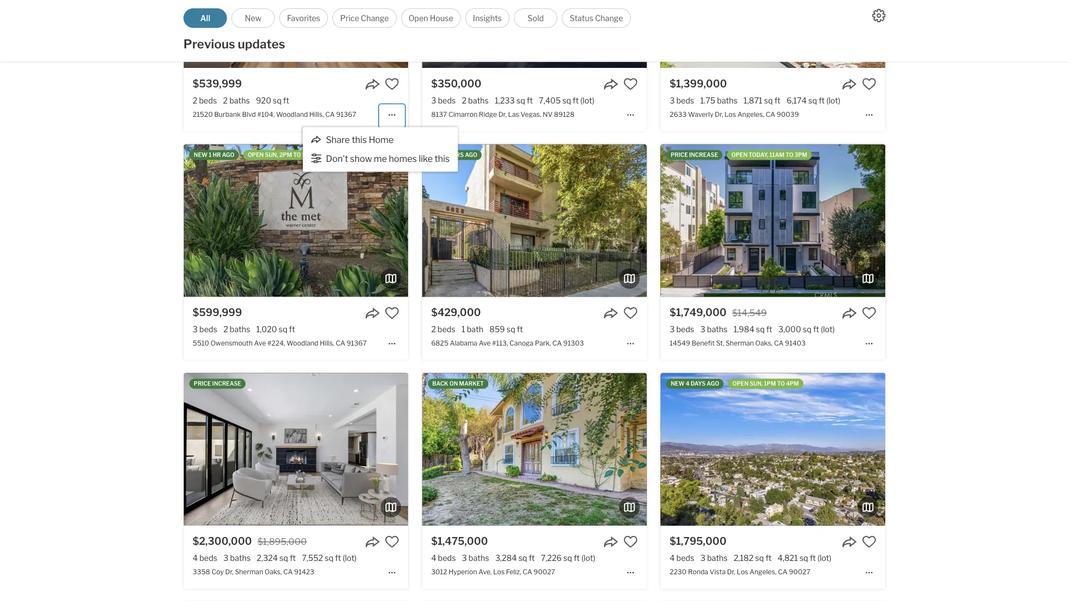 Task type: vqa. For each thing, say whether or not it's contained in the screenshot.
Photo of 3358 Coy Dr, Sherman Oaks, CA 91423
yes



Task type: describe. For each thing, give the bounding box(es) containing it.
1 bath
[[462, 325, 484, 335]]

4pm
[[787, 381, 800, 388]]

open for $599,999
[[248, 152, 264, 158]]

vegas,
[[521, 110, 542, 118]]

like
[[419, 153, 433, 164]]

sq for 7,552
[[325, 554, 334, 564]]

dr, left las
[[499, 110, 507, 118]]

1,871 sq ft
[[744, 96, 781, 105]]

3358
[[193, 569, 210, 577]]

me
[[374, 153, 387, 164]]

beds for $1,749,000
[[677, 325, 695, 335]]

favorite button checkbox for $1,795,000
[[863, 535, 877, 550]]

benefit
[[692, 339, 715, 348]]

3 up coy
[[224, 554, 229, 564]]

to for $1,795,000
[[778, 381, 786, 388]]

favorite button image for $1,795,000
[[863, 535, 877, 550]]

2 baths for $350,000
[[462, 96, 489, 105]]

1 photo of 3012 hyperion ave, los feliz, ca 90027 image from the left
[[423, 374, 647, 526]]

open sun, 1pm to 4pm
[[733, 381, 800, 388]]

vista
[[710, 569, 726, 577]]

baths for $1,399,000
[[718, 96, 738, 105]]

favorite button image for $599,999
[[385, 306, 400, 321]]

3 up benefit
[[701, 325, 706, 335]]

canoga
[[510, 339, 534, 348]]

1 photo of 14549 benefit st, sherman oaks, ca 91403 image from the left
[[661, 145, 886, 297]]

1 photo of 5510 owensmouth ave #224, woodland hills, ca 91367 image from the left
[[184, 145, 409, 297]]

new 4 days ago
[[671, 381, 720, 388]]

3 baths for $2,300,000
[[224, 554, 251, 564]]

sq for 859
[[507, 325, 516, 335]]

2 up owensmouth
[[224, 325, 228, 335]]

3358 coy dr, sherman oaks, ca 91423
[[193, 569, 315, 577]]

alabama
[[450, 339, 478, 348]]

hyperion
[[449, 569, 477, 577]]

favorite button checkbox for $429,000
[[624, 306, 638, 321]]

beds for $2,300,000
[[200, 554, 217, 564]]

3 up the 14549
[[670, 325, 675, 335]]

21520
[[193, 110, 213, 118]]

open sun, 2pm to 5pm
[[248, 152, 315, 158]]

open for $1,795,000
[[733, 381, 749, 388]]

2 beds for $539,999
[[193, 96, 217, 105]]

ago for $429,000
[[465, 152, 478, 158]]

11am
[[770, 152, 785, 158]]

ft for 3,284 sq ft
[[529, 554, 535, 564]]

#224,
[[268, 339, 285, 348]]

5510
[[193, 339, 209, 348]]

1 photo of 21520 burbank blvd #104, woodland hills, ca 91367 image from the left
[[184, 0, 409, 68]]

3 beds up the 14549
[[670, 325, 695, 335]]

4 for $1,795,000
[[670, 554, 675, 564]]

Favorites radio
[[280, 8, 328, 28]]

favorite button image for $1,399,000
[[863, 77, 877, 91]]

89128
[[554, 110, 575, 118]]

favorite button image for $429,000
[[624, 306, 638, 321]]

$429,000
[[432, 307, 481, 319]]

updates
[[238, 37, 285, 52]]

#113,
[[493, 339, 509, 348]]

Sold radio
[[514, 8, 558, 28]]

sq for 920
[[273, 96, 282, 105]]

sq for 1,871
[[765, 96, 773, 105]]

$2,300,000
[[193, 536, 252, 548]]

dr, down 1.75 baths
[[715, 110, 724, 118]]

ft for 920 sq ft
[[283, 96, 289, 105]]

2 up 21520
[[193, 96, 198, 105]]

share
[[326, 134, 350, 145]]

beds for $599,999
[[200, 325, 217, 335]]

sq for 1,020
[[279, 325, 288, 335]]

ft for 7,405 sq ft (lot)
[[573, 96, 579, 105]]

21520 burbank blvd #104, woodland hills, ca 91367
[[193, 110, 357, 118]]

1 photo of 8137 cimarron ridge dr, las vegas, nv 89128 image from the left
[[423, 0, 647, 68]]

2,324
[[257, 554, 278, 564]]

2 photo of 3358 coy dr, sherman oaks, ca 91423 image from the left
[[409, 374, 633, 526]]

ridge
[[479, 110, 497, 118]]

price change
[[340, 13, 389, 23]]

baths for $2,300,000
[[230, 554, 251, 564]]

3 baths for $1,795,000
[[701, 554, 728, 564]]

ft for 6,174 sq ft (lot)
[[819, 96, 825, 105]]

1,020 sq ft
[[257, 325, 295, 335]]

4 beds for $1,795,000
[[670, 554, 695, 564]]

$1,749,000
[[670, 307, 727, 319]]

#104,
[[257, 110, 275, 118]]

3,000 sq ft (lot)
[[779, 325, 835, 335]]

homes
[[389, 153, 417, 164]]

2230
[[670, 569, 687, 577]]

ago for $599,999
[[222, 152, 235, 158]]

blvd
[[242, 110, 256, 118]]

favorite button checkbox for $2,300,000
[[385, 535, 400, 550]]

ft for 2,182 sq ft
[[766, 554, 772, 564]]

(lot) for $1,475,000
[[582, 554, 596, 564]]

2 up burbank at the top
[[223, 96, 228, 105]]

4 for $1,475,000
[[432, 554, 437, 564]]

859
[[490, 325, 505, 335]]

920 sq ft
[[256, 96, 289, 105]]

91367 for $539,999
[[336, 110, 357, 118]]

7,226
[[541, 554, 562, 564]]

1,233
[[495, 96, 515, 105]]

favorites
[[287, 13, 321, 23]]

1 photo of 6825 alabama ave #113, canoga park, ca 91303 image from the left
[[423, 145, 647, 297]]

dr, right vista at the right of page
[[728, 569, 736, 577]]

today,
[[749, 152, 769, 158]]

New radio
[[232, 8, 275, 28]]

2 90027 from the left
[[790, 569, 811, 577]]

2 photo of 14549 benefit st, sherman oaks, ca 91403 image from the left
[[886, 145, 1070, 297]]

new for $599,999
[[194, 152, 208, 158]]

price increase for $1,749,000
[[671, 152, 719, 158]]

7,405
[[539, 96, 561, 105]]

baths for $539,999
[[230, 96, 250, 105]]

$1,795,000
[[670, 536, 727, 548]]

(lot) for $1,399,000
[[827, 96, 841, 105]]

favorite button checkbox for $350,000
[[624, 77, 638, 91]]

3 up 5510
[[193, 325, 198, 335]]

feliz,
[[506, 569, 522, 577]]

show
[[350, 153, 372, 164]]

4 beds for $2,300,000
[[193, 554, 217, 564]]

920
[[256, 96, 271, 105]]

sq for 6,174
[[809, 96, 818, 105]]

sq for 1,233
[[517, 96, 526, 105]]

3 beds for $350,000
[[432, 96, 456, 105]]

4,821
[[778, 554, 799, 564]]

91367 for $599,999
[[347, 339, 367, 348]]

2,324 sq ft
[[257, 554, 296, 564]]

Open House radio
[[401, 8, 461, 28]]

share this home
[[326, 134, 394, 145]]

3 baths for $1,749,000
[[701, 325, 728, 335]]

market
[[460, 381, 484, 388]]

3pm
[[795, 152, 808, 158]]

los for $1,399,000
[[725, 110, 737, 118]]

(lot) for $1,749,000
[[822, 325, 835, 335]]

baths for $1,749,000
[[708, 325, 728, 335]]

sherman for $2,300,000
[[235, 569, 263, 577]]

status
[[570, 13, 594, 23]]

previous updates
[[184, 37, 285, 52]]

2pm
[[280, 152, 292, 158]]

park,
[[535, 339, 551, 348]]

price for $2,300,000
[[194, 381, 211, 388]]

2 left hrs
[[448, 152, 451, 158]]

nv
[[543, 110, 553, 118]]

2230 ronda vista dr, los angeles, ca 90027
[[670, 569, 811, 577]]

4 beds for $1,475,000
[[432, 554, 456, 564]]

beds for $429,000
[[438, 325, 456, 335]]

5pm
[[302, 152, 315, 158]]

new 1 hr ago
[[194, 152, 235, 158]]

sherman for $1,749,000
[[726, 339, 755, 348]]

14549 benefit st, sherman oaks, ca 91403
[[670, 339, 806, 348]]

2633 waverly dr, los angeles, ca 90039
[[670, 110, 800, 118]]

beds for $1,795,000
[[677, 554, 695, 564]]

(lot) for $1,795,000
[[818, 554, 832, 564]]

2 horizontal spatial los
[[737, 569, 749, 577]]

on
[[450, 381, 458, 388]]

oaks, for $2,300,000
[[265, 569, 282, 577]]

3 up the 8137
[[432, 96, 437, 105]]

home
[[369, 134, 394, 145]]

91303
[[564, 339, 584, 348]]

1 vertical spatial angeles,
[[750, 569, 777, 577]]

oaks, for $1,749,000
[[756, 339, 773, 348]]

(lot) for $350,000
[[581, 96, 595, 105]]

previous
[[184, 37, 235, 52]]

price increase for $2,300,000
[[194, 381, 241, 388]]

2,182
[[734, 554, 754, 564]]

1,984 sq ft
[[734, 325, 773, 335]]

don't show me homes like this button
[[311, 153, 451, 164]]



Task type: locate. For each thing, give the bounding box(es) containing it.
0 vertical spatial sherman
[[726, 339, 755, 348]]

1 left the bath
[[462, 325, 466, 335]]

sq right 4,821
[[800, 554, 809, 564]]

to for $599,999
[[293, 152, 301, 158]]

0 vertical spatial sun,
[[265, 152, 278, 158]]

los for $1,475,000
[[494, 569, 505, 577]]

4 beds
[[193, 554, 217, 564], [432, 554, 456, 564], [670, 554, 695, 564]]

1 4 beds from the left
[[193, 554, 217, 564]]

1 left hr
[[209, 152, 212, 158]]

los
[[725, 110, 737, 118], [494, 569, 505, 577], [737, 569, 749, 577]]

1,020
[[257, 325, 277, 335]]

baths up owensmouth
[[230, 325, 250, 335]]

woodland right #224,
[[287, 339, 319, 348]]

3 baths for $1,475,000
[[462, 554, 490, 564]]

to left the 3pm
[[786, 152, 794, 158]]

los right the ave,
[[494, 569, 505, 577]]

1 horizontal spatial new
[[433, 152, 446, 158]]

3 beds up 2633
[[670, 96, 695, 105]]

favorite button image
[[385, 77, 400, 91], [863, 77, 877, 91], [385, 306, 400, 321]]

0 vertical spatial favorite button checkbox
[[385, 77, 400, 91]]

favorite button image for $539,999
[[385, 77, 400, 91]]

increase down waverly
[[690, 152, 719, 158]]

sq right 3,000
[[804, 325, 812, 335]]

0 vertical spatial 2 beds
[[193, 96, 217, 105]]

0 vertical spatial increase
[[690, 152, 719, 158]]

ft
[[283, 96, 289, 105], [527, 96, 533, 105], [573, 96, 579, 105], [775, 96, 781, 105], [819, 96, 825, 105], [289, 325, 295, 335], [517, 325, 523, 335], [767, 325, 773, 335], [814, 325, 820, 335], [290, 554, 296, 564], [335, 554, 341, 564], [529, 554, 535, 564], [574, 554, 580, 564], [766, 554, 772, 564], [811, 554, 817, 564]]

3 beds up the 8137
[[432, 96, 456, 105]]

beds
[[199, 96, 217, 105], [438, 96, 456, 105], [677, 96, 695, 105], [200, 325, 217, 335], [438, 325, 456, 335], [677, 325, 695, 335], [200, 554, 217, 564], [438, 554, 456, 564], [677, 554, 695, 564]]

1 horizontal spatial favorite button checkbox
[[863, 535, 877, 550]]

2 beds for $429,000
[[432, 325, 456, 335]]

2 photo of 3012 hyperion ave, los feliz, ca 90027 image from the left
[[647, 374, 872, 526]]

coy
[[212, 569, 224, 577]]

photo of 2230 ronda vista dr, los angeles, ca 90027 image
[[661, 374, 886, 526], [886, 374, 1070, 526]]

1 horizontal spatial 90027
[[790, 569, 811, 577]]

$14,549
[[733, 308, 767, 319]]

0 horizontal spatial 90027
[[534, 569, 556, 577]]

sq for 7,405
[[563, 96, 572, 105]]

1 photo of 2230 ronda vista dr, los angeles, ca 90027 image from the left
[[661, 374, 886, 526]]

1 vertical spatial 1
[[462, 325, 466, 335]]

cimarron
[[449, 110, 478, 118]]

3 baths up st,
[[701, 325, 728, 335]]

0 vertical spatial this
[[352, 134, 367, 145]]

3 up ronda
[[701, 554, 706, 564]]

4 beds up 2230
[[670, 554, 695, 564]]

2 photo of 2230 ronda vista dr, los angeles, ca 90027 image from the left
[[886, 374, 1070, 526]]

2 beds up 21520
[[193, 96, 217, 105]]

0 horizontal spatial los
[[494, 569, 505, 577]]

0 horizontal spatial change
[[361, 13, 389, 23]]

ave for $599,999
[[254, 339, 266, 348]]

ft up 90039
[[775, 96, 781, 105]]

baths up the ave,
[[469, 554, 490, 564]]

0 horizontal spatial this
[[352, 134, 367, 145]]

ft for 7,552 sq ft (lot)
[[335, 554, 341, 564]]

1 horizontal spatial price increase
[[671, 152, 719, 158]]

2 horizontal spatial to
[[786, 152, 794, 158]]

0 vertical spatial hills,
[[310, 110, 324, 118]]

3,284
[[496, 554, 517, 564]]

owensmouth
[[211, 339, 253, 348]]

new 2 hrs ago
[[433, 152, 478, 158]]

this left hrs
[[435, 153, 450, 164]]

ft for 7,226 sq ft (lot)
[[574, 554, 580, 564]]

sherman
[[726, 339, 755, 348], [235, 569, 263, 577]]

ago for $1,795,000
[[707, 381, 720, 388]]

sq for 2,324
[[280, 554, 288, 564]]

4 beds up the 3358
[[193, 554, 217, 564]]

baths up 3358 coy dr, sherman oaks, ca 91423
[[230, 554, 251, 564]]

sq right 1,871
[[765, 96, 773, 105]]

1 horizontal spatial to
[[778, 381, 786, 388]]

angeles, down 2,182 sq ft at the right bottom of the page
[[750, 569, 777, 577]]

859 sq ft
[[490, 325, 523, 335]]

don't show me homes like this
[[326, 153, 450, 164]]

2 up 6825
[[432, 325, 436, 335]]

2 baths for $539,999
[[223, 96, 250, 105]]

new for $1,795,000
[[671, 381, 685, 388]]

open for $1,749,000
[[732, 152, 748, 158]]

3 baths up vista at the right of page
[[701, 554, 728, 564]]

sq up 89128
[[563, 96, 572, 105]]

0 vertical spatial oaks,
[[756, 339, 773, 348]]

to for $1,749,000
[[786, 152, 794, 158]]

Status Change radio
[[562, 8, 632, 28]]

3
[[432, 96, 437, 105], [670, 96, 675, 105], [193, 325, 198, 335], [670, 325, 675, 335], [701, 325, 706, 335], [224, 554, 229, 564], [462, 554, 467, 564], [701, 554, 706, 564]]

change for status change
[[596, 13, 624, 23]]

2 photo of 21520 burbank blvd #104, woodland hills, ca 91367 image from the left
[[409, 0, 633, 68]]

4 up 2230
[[670, 554, 675, 564]]

house
[[430, 13, 454, 23]]

sq up feliz,
[[519, 554, 528, 564]]

sun, for $599,999
[[265, 152, 278, 158]]

to right '1pm' at the bottom right of page
[[778, 381, 786, 388]]

change right price
[[361, 13, 389, 23]]

1 horizontal spatial change
[[596, 13, 624, 23]]

1 vertical spatial 91367
[[347, 339, 367, 348]]

beds up 5510
[[200, 325, 217, 335]]

favorite button image for $1,475,000
[[624, 535, 638, 550]]

sq for 3,000
[[804, 325, 812, 335]]

days
[[691, 381, 706, 388]]

photo of 3012 hyperion ave, los feliz, ca 90027 image
[[423, 374, 647, 526], [647, 374, 872, 526]]

open left today,
[[732, 152, 748, 158]]

4 left 'days'
[[686, 381, 690, 388]]

bath
[[467, 325, 484, 335]]

new left 'days'
[[671, 381, 685, 388]]

sun, left 2pm
[[265, 152, 278, 158]]

90027 down the 4,821 sq ft (lot)
[[790, 569, 811, 577]]

0 horizontal spatial favorite button checkbox
[[385, 77, 400, 91]]

0 vertical spatial price increase
[[671, 152, 719, 158]]

1 vertical spatial sherman
[[235, 569, 263, 577]]

photo of 6825 alabama ave #113, canoga park, ca 91303 image
[[423, 145, 647, 297], [647, 145, 872, 297]]

dialog containing share this home
[[303, 127, 458, 172]]

4,821 sq ft (lot)
[[778, 554, 832, 564]]

3 beds
[[432, 96, 456, 105], [670, 96, 695, 105], [193, 325, 217, 335], [670, 325, 695, 335]]

ft left 4,821
[[766, 554, 772, 564]]

baths up 2633 waverly dr, los angeles, ca 90039
[[718, 96, 738, 105]]

3,284 sq ft
[[496, 554, 535, 564]]

0 horizontal spatial 2 beds
[[193, 96, 217, 105]]

Price Change radio
[[333, 8, 397, 28]]

ago right hr
[[222, 152, 235, 158]]

1 ave from the left
[[254, 339, 266, 348]]

(lot) right "7,405"
[[581, 96, 595, 105]]

$1,399,000
[[670, 77, 728, 90]]

woodland for $539,999
[[276, 110, 308, 118]]

4 up 3012
[[432, 554, 437, 564]]

2 photo of 6825 alabama ave #113, canoga park, ca 91303 image from the left
[[647, 145, 872, 297]]

6,174
[[787, 96, 807, 105]]

photo of 3358 coy dr, sherman oaks, ca 91423 image
[[184, 374, 409, 526], [409, 374, 633, 526]]

1 horizontal spatial increase
[[690, 152, 719, 158]]

1 horizontal spatial ago
[[465, 152, 478, 158]]

1 photo of 2633 waverly dr, los angeles, ca 90039 image from the left
[[661, 0, 886, 68]]

1 vertical spatial oaks,
[[265, 569, 282, 577]]

1.75 baths
[[701, 96, 738, 105]]

open today, 11am to 3pm
[[732, 152, 808, 158]]

2 horizontal spatial ago
[[707, 381, 720, 388]]

2 baths up cimarron
[[462, 96, 489, 105]]

insights
[[473, 13, 502, 23]]

photo of 5510 owensmouth ave #224, woodland hills, ca 91367 image
[[184, 145, 409, 297], [409, 145, 633, 297]]

0 horizontal spatial sherman
[[235, 569, 263, 577]]

2 baths for $599,999
[[224, 325, 250, 335]]

1 horizontal spatial this
[[435, 153, 450, 164]]

ronda
[[689, 569, 709, 577]]

(lot) for $2,300,000
[[343, 554, 357, 564]]

sq right the 7,552
[[325, 554, 334, 564]]

new for $429,000
[[433, 152, 446, 158]]

Insights radio
[[466, 8, 510, 28]]

3 baths
[[701, 325, 728, 335], [224, 554, 251, 564], [462, 554, 490, 564], [701, 554, 728, 564]]

1 vertical spatial sun,
[[750, 381, 764, 388]]

ago right hrs
[[465, 152, 478, 158]]

los down 2,182 at the bottom of the page
[[737, 569, 749, 577]]

0 horizontal spatial new
[[194, 152, 208, 158]]

4 up the 3358
[[193, 554, 198, 564]]

oaks,
[[756, 339, 773, 348], [265, 569, 282, 577]]

0 vertical spatial price
[[671, 152, 689, 158]]

2 horizontal spatial 4 beds
[[670, 554, 695, 564]]

ft for 2,324 sq ft
[[290, 554, 296, 564]]

beds up 3012
[[438, 554, 456, 564]]

share this home button
[[311, 134, 394, 145]]

sherman down 2,324
[[235, 569, 263, 577]]

7,226 sq ft (lot)
[[541, 554, 596, 564]]

sq right 2,324
[[280, 554, 288, 564]]

1 vertical spatial price increase
[[194, 381, 241, 388]]

price increase down waverly
[[671, 152, 719, 158]]

favorite button image for $1,749,000
[[863, 306, 877, 321]]

favorite button checkbox
[[624, 77, 638, 91], [863, 77, 877, 91], [385, 306, 400, 321], [624, 306, 638, 321], [863, 306, 877, 321], [385, 535, 400, 550], [624, 535, 638, 550]]

1 horizontal spatial sherman
[[726, 339, 755, 348]]

$1,475,000
[[432, 536, 488, 548]]

1 vertical spatial hills,
[[320, 339, 335, 348]]

1 horizontal spatial ave
[[479, 339, 491, 348]]

baths
[[230, 96, 250, 105], [469, 96, 489, 105], [718, 96, 738, 105], [230, 325, 250, 335], [708, 325, 728, 335], [230, 554, 251, 564], [469, 554, 490, 564], [708, 554, 728, 564]]

8137
[[432, 110, 447, 118]]

ft for 1,020 sq ft
[[289, 325, 295, 335]]

1
[[209, 152, 212, 158], [462, 325, 466, 335]]

ft up 'canoga' at the left of page
[[517, 325, 523, 335]]

hills, for $539,999
[[310, 110, 324, 118]]

7,552
[[302, 554, 323, 564]]

1 horizontal spatial 2 beds
[[432, 325, 456, 335]]

photo of 2633 waverly dr, los angeles, ca 90039 image
[[661, 0, 886, 68], [886, 0, 1070, 68]]

open house
[[409, 13, 454, 23]]

baths for $1,475,000
[[469, 554, 490, 564]]

st,
[[717, 339, 725, 348]]

angeles, down 1,871
[[738, 110, 765, 118]]

sun, left '1pm' at the bottom right of page
[[750, 381, 764, 388]]

option group
[[184, 8, 632, 28]]

ft right 3,000
[[814, 325, 820, 335]]

2 change from the left
[[596, 13, 624, 23]]

1 vertical spatial 2 beds
[[432, 325, 456, 335]]

hills,
[[310, 110, 324, 118], [320, 339, 335, 348]]

1 horizontal spatial oaks,
[[756, 339, 773, 348]]

oaks, down 1,984 sq ft
[[756, 339, 773, 348]]

90027 down 7,226
[[534, 569, 556, 577]]

ft up 21520 burbank blvd #104, woodland hills, ca 91367
[[283, 96, 289, 105]]

1 vertical spatial woodland
[[287, 339, 319, 348]]

to
[[293, 152, 301, 158], [786, 152, 794, 158], [778, 381, 786, 388]]

baths up ridge
[[469, 96, 489, 105]]

ft up 89128
[[573, 96, 579, 105]]

back
[[433, 381, 449, 388]]

baths for $1,795,000
[[708, 554, 728, 564]]

ft right the 7,552
[[335, 554, 341, 564]]

4 for $2,300,000
[[193, 554, 198, 564]]

ave,
[[479, 569, 492, 577]]

sq right 2,182 at the bottom of the page
[[756, 554, 765, 564]]

dr, right coy
[[225, 569, 234, 577]]

ave for $429,000
[[479, 339, 491, 348]]

sq for 7,226
[[564, 554, 573, 564]]

price
[[340, 13, 359, 23]]

sold
[[528, 13, 544, 23]]

1 90027 from the left
[[534, 569, 556, 577]]

0 horizontal spatial price increase
[[194, 381, 241, 388]]

los down 1.75 baths
[[725, 110, 737, 118]]

photo of 8137 cimarron ridge dr, las vegas, nv 89128 image
[[423, 0, 647, 68], [647, 0, 872, 68]]

3 up hyperion
[[462, 554, 467, 564]]

1 change from the left
[[361, 13, 389, 23]]

0 horizontal spatial sun,
[[265, 152, 278, 158]]

hr
[[213, 152, 221, 158]]

change for price change
[[361, 13, 389, 23]]

1 photo of 3358 coy dr, sherman oaks, ca 91423 image from the left
[[184, 374, 409, 526]]

2 photo of 8137 cimarron ridge dr, las vegas, nv 89128 image from the left
[[647, 0, 872, 68]]

2,182 sq ft
[[734, 554, 772, 564]]

beds up 21520
[[199, 96, 217, 105]]

beds for $1,399,000
[[677, 96, 695, 105]]

increase for $1,749,000
[[690, 152, 719, 158]]

0 horizontal spatial ave
[[254, 339, 266, 348]]

2633
[[670, 110, 687, 118]]

0 horizontal spatial oaks,
[[265, 569, 282, 577]]

0 vertical spatial angeles,
[[738, 110, 765, 118]]

sherman down the 1,984
[[726, 339, 755, 348]]

sq
[[273, 96, 282, 105], [517, 96, 526, 105], [563, 96, 572, 105], [765, 96, 773, 105], [809, 96, 818, 105], [279, 325, 288, 335], [507, 325, 516, 335], [757, 325, 765, 335], [804, 325, 812, 335], [280, 554, 288, 564], [325, 554, 334, 564], [519, 554, 528, 564], [564, 554, 573, 564], [756, 554, 765, 564], [800, 554, 809, 564]]

1 vertical spatial favorite button checkbox
[[863, 535, 877, 550]]

3 up 2633
[[670, 96, 675, 105]]

7,552 sq ft (lot)
[[302, 554, 357, 564]]

$350,000
[[432, 77, 482, 90]]

1 vertical spatial price
[[194, 381, 211, 388]]

All radio
[[184, 8, 227, 28]]

option group containing all
[[184, 8, 632, 28]]

1.75
[[701, 96, 716, 105]]

ago right 'days'
[[707, 381, 720, 388]]

baths up st,
[[708, 325, 728, 335]]

sq up las
[[517, 96, 526, 105]]

2 4 beds from the left
[[432, 554, 456, 564]]

sq right 859
[[507, 325, 516, 335]]

favorite button checkbox for $1,475,000
[[624, 535, 638, 550]]

3,000
[[779, 325, 802, 335]]

ago
[[222, 152, 235, 158], [465, 152, 478, 158], [707, 381, 720, 388]]

price down 5510
[[194, 381, 211, 388]]

90027
[[534, 569, 556, 577], [790, 569, 811, 577]]

beds for $350,000
[[438, 96, 456, 105]]

(lot) right 6,174
[[827, 96, 841, 105]]

photo of 14549 benefit st, sherman oaks, ca 91403 image
[[661, 145, 886, 297], [886, 145, 1070, 297]]

1 vertical spatial this
[[435, 153, 450, 164]]

sq for 3,284
[[519, 554, 528, 564]]

open
[[248, 152, 264, 158], [732, 152, 748, 158], [733, 381, 749, 388]]

ft for 859 sq ft
[[517, 325, 523, 335]]

4 beds up 3012
[[432, 554, 456, 564]]

oaks, down 2,324 sq ft
[[265, 569, 282, 577]]

1 horizontal spatial los
[[725, 110, 737, 118]]

price
[[671, 152, 689, 158], [194, 381, 211, 388]]

2 ave from the left
[[479, 339, 491, 348]]

beds for $1,475,000
[[438, 554, 456, 564]]

1,871
[[744, 96, 763, 105]]

ft for 1,984 sq ft
[[767, 325, 773, 335]]

3 4 beds from the left
[[670, 554, 695, 564]]

$1,749,000 $14,549
[[670, 307, 767, 319]]

photo of 21520 burbank blvd #104, woodland hills, ca 91367 image
[[184, 0, 409, 68], [409, 0, 633, 68]]

1,233 sq ft
[[495, 96, 533, 105]]

1 horizontal spatial 4 beds
[[432, 554, 456, 564]]

3012
[[432, 569, 448, 577]]

change inside radio
[[361, 13, 389, 23]]

0 horizontal spatial ago
[[222, 152, 235, 158]]

change right status
[[596, 13, 624, 23]]

1 horizontal spatial sun,
[[750, 381, 764, 388]]

1,984
[[734, 325, 755, 335]]

beds for $539,999
[[199, 96, 217, 105]]

2 baths up burbank at the top
[[223, 96, 250, 105]]

favorite button checkbox for $539,999
[[385, 77, 400, 91]]

sq for 4,821
[[800, 554, 809, 564]]

6825 alabama ave #113, canoga park, ca 91303
[[432, 339, 584, 348]]

sq right the 1,984
[[757, 325, 765, 335]]

price for $1,749,000
[[671, 152, 689, 158]]

ft left 7,226
[[529, 554, 535, 564]]

0 horizontal spatial 4 beds
[[193, 554, 217, 564]]

0 vertical spatial woodland
[[276, 110, 308, 118]]

sq right the 920
[[273, 96, 282, 105]]

hills, for $599,999
[[320, 339, 335, 348]]

3 beds up 5510
[[193, 325, 217, 335]]

0 horizontal spatial price
[[194, 381, 211, 388]]

1 horizontal spatial price
[[671, 152, 689, 158]]

0 horizontal spatial 1
[[209, 152, 212, 158]]

0 horizontal spatial increase
[[212, 381, 241, 388]]

dialog
[[303, 127, 458, 172]]

back on market
[[433, 381, 484, 388]]

beds up 6825
[[438, 325, 456, 335]]

1 vertical spatial increase
[[212, 381, 241, 388]]

this up the show
[[352, 134, 367, 145]]

baths for $599,999
[[230, 325, 250, 335]]

7,405 sq ft (lot)
[[539, 96, 595, 105]]

ft right 4,821
[[811, 554, 817, 564]]

baths up blvd
[[230, 96, 250, 105]]

ft for 4,821 sq ft (lot)
[[811, 554, 817, 564]]

price increase
[[671, 152, 719, 158], [194, 381, 241, 388]]

woodland for $599,999
[[287, 339, 319, 348]]

0 vertical spatial 91367
[[336, 110, 357, 118]]

3 baths down $2,300,000 $1,895,000
[[224, 554, 251, 564]]

ft for 3,000 sq ft (lot)
[[814, 325, 820, 335]]

ft for 1,233 sq ft
[[527, 96, 533, 105]]

increase for $2,300,000
[[212, 381, 241, 388]]

change inside option
[[596, 13, 624, 23]]

don't
[[326, 153, 348, 164]]

ft up 5510 owensmouth ave #224, woodland hills, ca 91367
[[289, 325, 295, 335]]

favorite button checkbox for $1,749,000
[[863, 306, 877, 321]]

0 vertical spatial 1
[[209, 152, 212, 158]]

2 horizontal spatial new
[[671, 381, 685, 388]]

sq for 2,182
[[756, 554, 765, 564]]

price increase down owensmouth
[[194, 381, 241, 388]]

las
[[509, 110, 520, 118]]

beds up the 3358
[[200, 554, 217, 564]]

3 beds for $1,399,000
[[670, 96, 695, 105]]

2 photo of 5510 owensmouth ave #224, woodland hills, ca 91367 image from the left
[[409, 145, 633, 297]]

beds up the 14549
[[677, 325, 695, 335]]

sq for 1,984
[[757, 325, 765, 335]]

favorite button image
[[624, 77, 638, 91], [624, 306, 638, 321], [863, 306, 877, 321], [385, 535, 400, 550], [624, 535, 638, 550], [863, 535, 877, 550]]

5510 owensmouth ave #224, woodland hills, ca 91367
[[193, 339, 367, 348]]

(lot)
[[581, 96, 595, 105], [827, 96, 841, 105], [822, 325, 835, 335], [343, 554, 357, 564], [582, 554, 596, 564], [818, 554, 832, 564]]

favorite button checkbox
[[385, 77, 400, 91], [863, 535, 877, 550]]

new
[[245, 13, 262, 23]]

6,174 sq ft (lot)
[[787, 96, 841, 105]]

hills, up the 5pm
[[310, 110, 324, 118]]

0 horizontal spatial to
[[293, 152, 301, 158]]

favorite button checkbox for $1,399,000
[[863, 77, 877, 91]]

baths for $350,000
[[469, 96, 489, 105]]

2 photo of 2633 waverly dr, los angeles, ca 90039 image from the left
[[886, 0, 1070, 68]]

2 up cimarron
[[462, 96, 467, 105]]

1 horizontal spatial 1
[[462, 325, 466, 335]]

favorite button checkbox for $599,999
[[385, 306, 400, 321]]

hills, right #224,
[[320, 339, 335, 348]]

favorite button image for $350,000
[[624, 77, 638, 91]]



